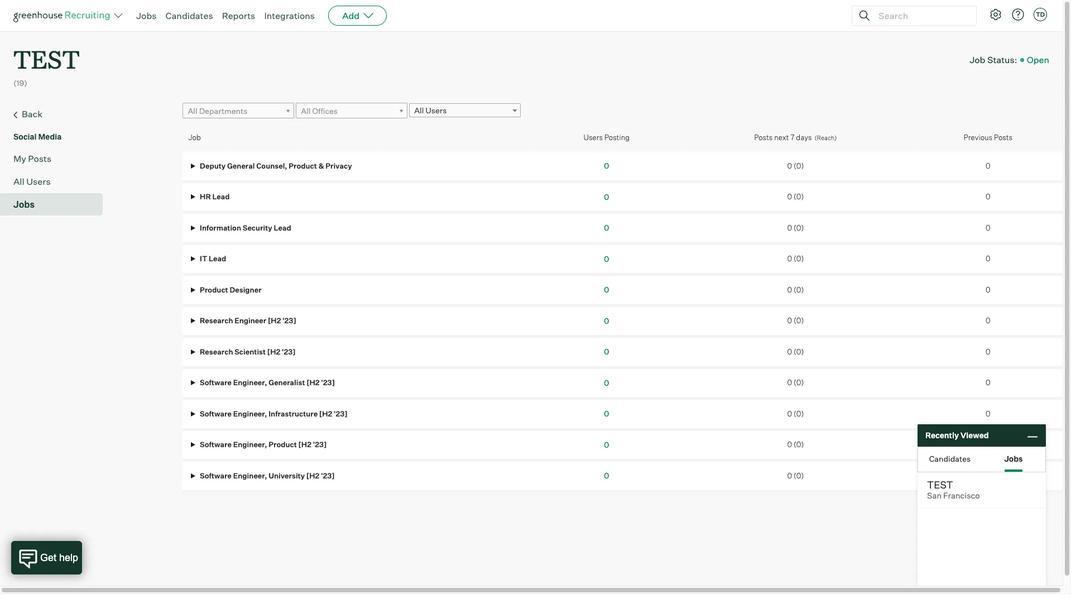 Task type: describe. For each thing, give the bounding box(es) containing it.
0 link for product designer
[[604, 285, 610, 294]]

software for software engineer, infrastructure [h2 '23]
[[200, 409, 232, 418]]

research for scientist
[[200, 347, 233, 356]]

jobs inside jobs link
[[13, 199, 35, 210]]

software engineer, generalist [h2 '23]
[[198, 378, 335, 387]]

0 horizontal spatial all users
[[13, 176, 51, 187]]

previous posts
[[964, 133, 1013, 142]]

engineer, for infrastructure
[[233, 409, 267, 418]]

1 vertical spatial product
[[200, 285, 228, 294]]

0 link for research engineer [h2 '23]
[[604, 316, 610, 325]]

(0) for software engineer, generalist [h2 '23]
[[794, 378, 804, 387]]

recently
[[926, 431, 960, 440]]

infrastructure
[[269, 409, 318, 418]]

test (19)
[[13, 42, 80, 88]]

0 (0) for it lead
[[788, 254, 804, 263]]

0 link for hr lead
[[604, 192, 610, 201]]

it
[[200, 254, 207, 263]]

(0) for software engineer, university [h2 '23]
[[794, 471, 804, 480]]

posting
[[605, 133, 630, 142]]

td
[[1037, 11, 1046, 18]]

software engineer, university [h2 '23]
[[198, 471, 335, 480]]

engineer
[[235, 316, 267, 325]]

research scientist [h2 '23]
[[198, 347, 296, 356]]

all offices
[[301, 106, 338, 115]]

configure image
[[990, 8, 1003, 21]]

test san francisco
[[928, 479, 981, 501]]

software engineer, product [h2 '23]
[[198, 440, 327, 449]]

0 link for software engineer, university [h2 '23]
[[604, 471, 610, 480]]

research for engineer
[[200, 316, 233, 325]]

1 vertical spatial lead
[[274, 223, 291, 232]]

1 vertical spatial jobs link
[[13, 198, 98, 211]]

1 horizontal spatial posts
[[755, 133, 773, 142]]

0 (0) for hr lead
[[788, 192, 804, 201]]

san
[[928, 491, 942, 501]]

social
[[13, 132, 37, 141]]

td button
[[1032, 6, 1050, 23]]

my posts link
[[13, 152, 98, 165]]

status:
[[988, 54, 1018, 65]]

(0) for information security lead
[[794, 223, 804, 232]]

[h2 for infrastructure
[[319, 409, 332, 418]]

users posting
[[584, 133, 630, 142]]

integrations link
[[264, 10, 315, 21]]

generalist
[[269, 378, 305, 387]]

software for software engineer, product [h2 '23]
[[200, 440, 232, 449]]

0 vertical spatial users
[[426, 106, 447, 115]]

viewed
[[961, 431, 989, 440]]

0 (0) for deputy general counsel, product & privacy
[[788, 161, 804, 170]]

(0) for deputy general counsel, product & privacy
[[794, 161, 804, 170]]

2 vertical spatial users
[[26, 176, 51, 187]]

test for test san francisco
[[928, 479, 954, 491]]

2 vertical spatial product
[[269, 440, 297, 449]]

0 (0) for information security lead
[[788, 223, 804, 232]]

engineer, for generalist
[[233, 378, 267, 387]]

candidates link
[[166, 10, 213, 21]]

open
[[1028, 54, 1050, 65]]

1 vertical spatial candidates
[[930, 454, 971, 463]]

(0) for software engineer, product [h2 '23]
[[794, 440, 804, 449]]

(0) for research scientist [h2 '23]
[[794, 347, 804, 356]]

1
[[987, 440, 990, 449]]

0 link for software engineer, infrastructure [h2 '23]
[[604, 409, 610, 418]]

back link
[[13, 107, 98, 122]]

information security lead
[[198, 223, 291, 232]]

0 link for deputy general counsel, product & privacy
[[604, 161, 610, 170]]

[h2 for generalist
[[307, 378, 320, 387]]

all offices link
[[296, 103, 408, 119]]

(0) for it lead
[[794, 254, 804, 263]]

university
[[269, 471, 305, 480]]

'23] for product
[[313, 440, 327, 449]]

'23] up generalist
[[282, 347, 296, 356]]

(19)
[[13, 78, 27, 88]]

7
[[791, 133, 795, 142]]

previous
[[964, 133, 993, 142]]

test for test (19)
[[13, 42, 80, 75]]

0 vertical spatial candidates
[[166, 10, 213, 21]]

0 (0) for research engineer [h2 '23]
[[788, 316, 804, 325]]

lead for it lead
[[209, 254, 226, 263]]

0 (0) for software engineer, infrastructure [h2 '23]
[[788, 409, 804, 418]]

reports
[[222, 10, 255, 21]]

0 (0) for software engineer, university [h2 '23]
[[788, 471, 804, 480]]

software for software engineer, generalist [h2 '23]
[[200, 378, 232, 387]]

td button
[[1034, 8, 1048, 21]]

1 horizontal spatial all users
[[415, 106, 447, 115]]

[h2 for product
[[299, 440, 312, 449]]

(0) for software engineer, infrastructure [h2 '23]
[[794, 409, 804, 418]]

information
[[200, 223, 241, 232]]

hr
[[200, 192, 211, 201]]



Task type: locate. For each thing, give the bounding box(es) containing it.
0 horizontal spatial candidates
[[166, 10, 213, 21]]

jobs link left candidates 'link'
[[136, 10, 157, 21]]

6 0 link from the top
[[604, 316, 610, 325]]

1 horizontal spatial users
[[426, 106, 447, 115]]

(0) for research engineer [h2 '23]
[[794, 316, 804, 325]]

0
[[604, 161, 610, 170], [788, 161, 793, 170], [986, 161, 991, 170], [604, 192, 610, 201], [788, 192, 793, 201], [986, 192, 991, 201], [604, 223, 610, 232], [788, 223, 793, 232], [986, 223, 991, 232], [604, 254, 610, 263], [788, 254, 793, 263], [986, 254, 991, 263], [604, 285, 610, 294], [788, 285, 793, 294], [986, 285, 991, 294], [604, 316, 610, 325], [788, 316, 793, 325], [986, 316, 991, 325], [604, 347, 610, 356], [788, 347, 793, 356], [986, 347, 991, 356], [604, 378, 610, 387], [788, 378, 793, 387], [986, 378, 991, 387], [604, 409, 610, 418], [788, 409, 793, 418], [986, 409, 991, 418], [604, 440, 610, 449], [788, 440, 793, 449], [604, 471, 610, 480], [788, 471, 793, 480], [986, 471, 991, 480]]

10 (0) from the top
[[794, 440, 804, 449]]

engineer,
[[233, 378, 267, 387], [233, 409, 267, 418], [233, 440, 267, 449], [233, 471, 267, 480]]

0 vertical spatial research
[[200, 316, 233, 325]]

0 (0) for software engineer, product [h2 '23]
[[788, 440, 804, 449]]

2 0 link from the top
[[604, 192, 610, 201]]

1 horizontal spatial candidates
[[930, 454, 971, 463]]

test
[[13, 42, 80, 75], [928, 479, 954, 491]]

(0) for hr lead
[[794, 192, 804, 201]]

(0) for product designer
[[794, 285, 804, 294]]

scientist
[[235, 347, 266, 356]]

8 0 link from the top
[[604, 378, 610, 387]]

social media
[[13, 132, 62, 141]]

my
[[13, 153, 26, 164]]

'23] right infrastructure
[[334, 409, 348, 418]]

0 link for software engineer, product [h2 '23]
[[604, 440, 610, 449]]

1 0 link from the top
[[604, 161, 610, 170]]

software
[[200, 378, 232, 387], [200, 409, 232, 418], [200, 440, 232, 449], [200, 471, 232, 480]]

add button
[[328, 6, 387, 26]]

security
[[243, 223, 272, 232]]

all users
[[415, 106, 447, 115], [13, 176, 51, 187]]

next
[[775, 133, 789, 142]]

1 vertical spatial all users
[[13, 176, 51, 187]]

0 horizontal spatial jobs link
[[13, 198, 98, 211]]

francisco
[[944, 491, 981, 501]]

1 horizontal spatial all users link
[[409, 103, 521, 117]]

2 horizontal spatial users
[[584, 133, 603, 142]]

1 vertical spatial jobs
[[13, 199, 35, 210]]

'23] for generalist
[[321, 378, 335, 387]]

all departments link
[[183, 103, 295, 119]]

0 vertical spatial job
[[970, 54, 986, 65]]

0 (0)
[[788, 161, 804, 170], [788, 192, 804, 201], [788, 223, 804, 232], [788, 254, 804, 263], [788, 285, 804, 294], [788, 316, 804, 325], [788, 347, 804, 356], [788, 378, 804, 387], [788, 409, 804, 418], [788, 440, 804, 449], [788, 471, 804, 480]]

research
[[200, 316, 233, 325], [200, 347, 233, 356]]

integrations
[[264, 10, 315, 21]]

3 0 (0) from the top
[[788, 223, 804, 232]]

8 (0) from the top
[[794, 378, 804, 387]]

research left scientist
[[200, 347, 233, 356]]

offices
[[313, 106, 338, 115]]

2 software from the top
[[200, 409, 232, 418]]

'23] for infrastructure
[[334, 409, 348, 418]]

privacy
[[326, 161, 352, 170]]

4 0 link from the top
[[604, 254, 610, 263]]

all departments
[[188, 106, 248, 115]]

engineer, up the software engineer, university [h2 '23]
[[233, 440, 267, 449]]

0 link
[[604, 161, 610, 170], [604, 192, 610, 201], [604, 223, 610, 232], [604, 254, 610, 263], [604, 285, 610, 294], [604, 316, 610, 325], [604, 347, 610, 356], [604, 378, 610, 387], [604, 409, 610, 418], [604, 440, 610, 449], [604, 471, 610, 480]]

6 (0) from the top
[[794, 316, 804, 325]]

engineer, down scientist
[[233, 378, 267, 387]]

(0)
[[794, 161, 804, 170], [794, 192, 804, 201], [794, 223, 804, 232], [794, 254, 804, 263], [794, 285, 804, 294], [794, 316, 804, 325], [794, 347, 804, 356], [794, 378, 804, 387], [794, 409, 804, 418], [794, 440, 804, 449], [794, 471, 804, 480]]

0 horizontal spatial users
[[26, 176, 51, 187]]

back
[[22, 108, 43, 119]]

posts for my posts
[[28, 153, 51, 164]]

media
[[38, 132, 62, 141]]

0 link for software engineer, generalist [h2 '23]
[[604, 378, 610, 387]]

1 vertical spatial research
[[200, 347, 233, 356]]

test down recently
[[928, 479, 954, 491]]

4 engineer, from the top
[[233, 471, 267, 480]]

[h2 for university
[[307, 471, 320, 480]]

job left status:
[[970, 54, 986, 65]]

product designer
[[198, 285, 262, 294]]

jobs link down my posts link
[[13, 198, 98, 211]]

2 horizontal spatial posts
[[995, 133, 1013, 142]]

3 software from the top
[[200, 440, 232, 449]]

engineer, down software engineer, product [h2 '23]
[[233, 471, 267, 480]]

candidates left reports link
[[166, 10, 213, 21]]

2 vertical spatial lead
[[209, 254, 226, 263]]

(reach)
[[815, 134, 837, 142]]

4 (0) from the top
[[794, 254, 804, 263]]

general
[[227, 161, 255, 170]]

software for software engineer, university [h2 '23]
[[200, 471, 232, 480]]

product
[[289, 161, 317, 170], [200, 285, 228, 294], [269, 440, 297, 449]]

11 0 (0) from the top
[[788, 471, 804, 480]]

7 (0) from the top
[[794, 347, 804, 356]]

4 0 (0) from the top
[[788, 254, 804, 263]]

lead for hr lead
[[212, 192, 230, 201]]

&
[[319, 161, 324, 170]]

1 engineer, from the top
[[233, 378, 267, 387]]

test up (19)
[[13, 42, 80, 75]]

designer
[[230, 285, 262, 294]]

lead right hr
[[212, 192, 230, 201]]

job up deputy
[[188, 133, 201, 142]]

2 0 (0) from the top
[[788, 192, 804, 201]]

tab list containing candidates
[[919, 447, 1046, 472]]

engineer, up software engineer, product [h2 '23]
[[233, 409, 267, 418]]

0 horizontal spatial all users link
[[13, 175, 98, 188]]

posts right previous
[[995, 133, 1013, 142]]

0 vertical spatial jobs link
[[136, 10, 157, 21]]

1 horizontal spatial jobs link
[[136, 10, 157, 21]]

0 vertical spatial product
[[289, 161, 317, 170]]

0 horizontal spatial jobs
[[13, 199, 35, 210]]

lead right it
[[209, 254, 226, 263]]

all
[[415, 106, 424, 115], [188, 106, 198, 115], [301, 106, 311, 115], [13, 176, 24, 187]]

0 horizontal spatial job
[[188, 133, 201, 142]]

greenhouse recruiting image
[[13, 9, 114, 22]]

1 vertical spatial job
[[188, 133, 201, 142]]

2 (0) from the top
[[794, 192, 804, 201]]

lead right security
[[274, 223, 291, 232]]

engineer, for product
[[233, 440, 267, 449]]

hr lead
[[198, 192, 230, 201]]

3 0 link from the top
[[604, 223, 610, 232]]

0 vertical spatial test
[[13, 42, 80, 75]]

my posts
[[13, 153, 51, 164]]

engineer, for university
[[233, 471, 267, 480]]

tab list
[[919, 447, 1046, 472]]

9 (0) from the top
[[794, 409, 804, 418]]

users
[[426, 106, 447, 115], [584, 133, 603, 142], [26, 176, 51, 187]]

0 vertical spatial lead
[[212, 192, 230, 201]]

11 (0) from the top
[[794, 471, 804, 480]]

0 vertical spatial jobs
[[136, 10, 157, 21]]

recently viewed
[[926, 431, 989, 440]]

job for job status:
[[970, 54, 986, 65]]

1 vertical spatial all users link
[[13, 175, 98, 188]]

1 research from the top
[[200, 316, 233, 325]]

it lead
[[198, 254, 226, 263]]

job for job
[[188, 133, 201, 142]]

[h2 right scientist
[[267, 347, 281, 356]]

1 0 (0) from the top
[[788, 161, 804, 170]]

posts for previous posts
[[995, 133, 1013, 142]]

[h2 right engineer
[[268, 316, 281, 325]]

0 horizontal spatial test
[[13, 42, 80, 75]]

days
[[797, 133, 812, 142]]

2 engineer, from the top
[[233, 409, 267, 418]]

candidates down recently viewed
[[930, 454, 971, 463]]

job
[[970, 54, 986, 65], [188, 133, 201, 142]]

2 horizontal spatial jobs
[[1005, 454, 1024, 463]]

0 vertical spatial all users
[[415, 106, 447, 115]]

[h2 right university
[[307, 471, 320, 480]]

1 horizontal spatial test
[[928, 479, 954, 491]]

research engineer [h2 '23]
[[198, 316, 296, 325]]

1 horizontal spatial job
[[970, 54, 986, 65]]

7 0 link from the top
[[604, 347, 610, 356]]

test link
[[13, 31, 80, 78]]

posts left next
[[755, 133, 773, 142]]

10 0 link from the top
[[604, 440, 610, 449]]

6 0 (0) from the top
[[788, 316, 804, 325]]

counsel,
[[256, 161, 287, 170]]

'23] right university
[[321, 471, 335, 480]]

11 0 link from the top
[[604, 471, 610, 480]]

[h2 right generalist
[[307, 378, 320, 387]]

jobs link
[[136, 10, 157, 21], [13, 198, 98, 211]]

0 (0) for product designer
[[788, 285, 804, 294]]

posts
[[755, 133, 773, 142], [995, 133, 1013, 142], [28, 153, 51, 164]]

3 (0) from the top
[[794, 223, 804, 232]]

jobs inside tab list
[[1005, 454, 1024, 463]]

0 link for information security lead
[[604, 223, 610, 232]]

0 link for it lead
[[604, 254, 610, 263]]

Search text field
[[876, 8, 967, 24]]

posts next 7 days (reach)
[[755, 133, 837, 142]]

9 0 link from the top
[[604, 409, 610, 418]]

1 software from the top
[[200, 378, 232, 387]]

4 software from the top
[[200, 471, 232, 480]]

'23] down infrastructure
[[313, 440, 327, 449]]

jobs
[[136, 10, 157, 21], [13, 199, 35, 210], [1005, 454, 1024, 463]]

software engineer, infrastructure [h2 '23]
[[198, 409, 348, 418]]

[h2
[[268, 316, 281, 325], [267, 347, 281, 356], [307, 378, 320, 387], [319, 409, 332, 418], [299, 440, 312, 449], [307, 471, 320, 480]]

product left &
[[289, 161, 317, 170]]

0 (0) for research scientist [h2 '23]
[[788, 347, 804, 356]]

add
[[342, 10, 360, 21]]

reports link
[[222, 10, 255, 21]]

1 vertical spatial users
[[584, 133, 603, 142]]

product up university
[[269, 440, 297, 449]]

'23]
[[283, 316, 296, 325], [282, 347, 296, 356], [321, 378, 335, 387], [334, 409, 348, 418], [313, 440, 327, 449], [321, 471, 335, 480]]

0 horizontal spatial posts
[[28, 153, 51, 164]]

[h2 right infrastructure
[[319, 409, 332, 418]]

9 0 (0) from the top
[[788, 409, 804, 418]]

research down product designer at the top left of page
[[200, 316, 233, 325]]

1 horizontal spatial jobs
[[136, 10, 157, 21]]

'23] right engineer
[[283, 316, 296, 325]]

1 (0) from the top
[[794, 161, 804, 170]]

lead
[[212, 192, 230, 201], [274, 223, 291, 232], [209, 254, 226, 263]]

0 link for research scientist [h2 '23]
[[604, 347, 610, 356]]

0 (0) for software engineer, generalist [h2 '23]
[[788, 378, 804, 387]]

'23] right generalist
[[321, 378, 335, 387]]

deputy general counsel, product & privacy
[[198, 161, 352, 170]]

'23] for university
[[321, 471, 335, 480]]

8 0 (0) from the top
[[788, 378, 804, 387]]

1 vertical spatial test
[[928, 479, 954, 491]]

0 vertical spatial all users link
[[409, 103, 521, 117]]

[h2 down infrastructure
[[299, 440, 312, 449]]

candidates
[[166, 10, 213, 21], [930, 454, 971, 463]]

7 0 (0) from the top
[[788, 347, 804, 356]]

posts right my
[[28, 153, 51, 164]]

product down it lead
[[200, 285, 228, 294]]

departments
[[199, 106, 248, 115]]

test inside test san francisco
[[928, 479, 954, 491]]

5 0 link from the top
[[604, 285, 610, 294]]

all users link
[[409, 103, 521, 117], [13, 175, 98, 188]]

2 vertical spatial jobs
[[1005, 454, 1024, 463]]

2 research from the top
[[200, 347, 233, 356]]

10 0 (0) from the top
[[788, 440, 804, 449]]

deputy
[[200, 161, 226, 170]]

job status:
[[970, 54, 1018, 65]]

5 0 (0) from the top
[[788, 285, 804, 294]]

3 engineer, from the top
[[233, 440, 267, 449]]

5 (0) from the top
[[794, 285, 804, 294]]



Task type: vqa. For each thing, say whether or not it's contained in the screenshot.
Offers link related to accepted
no



